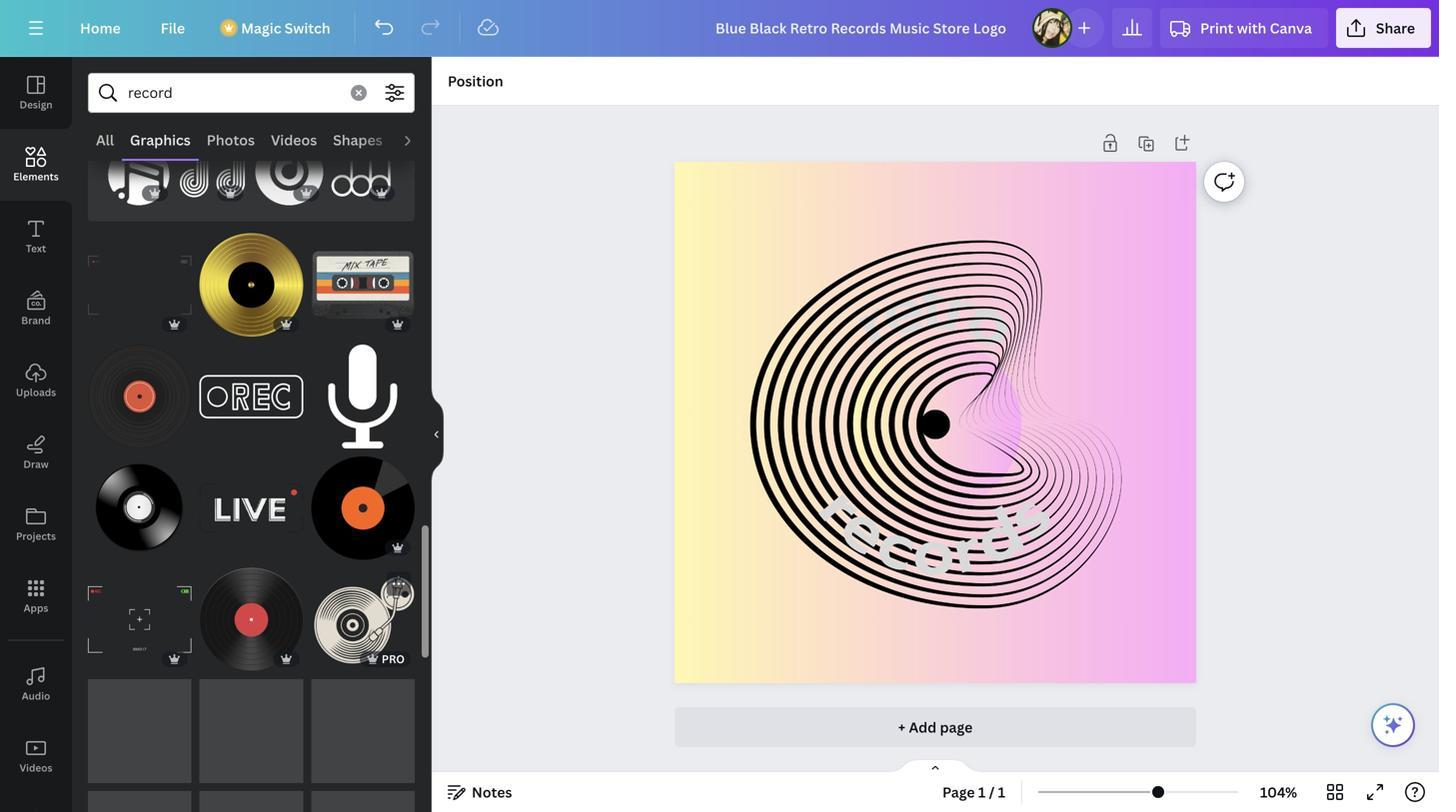 Task type: locate. For each thing, give the bounding box(es) containing it.
1 vertical spatial audio button
[[0, 649, 72, 721]]

magic switch button
[[209, 8, 347, 48]]

gold vinyl record image
[[200, 234, 303, 337]]

audio button
[[391, 121, 447, 159], [0, 649, 72, 721]]

uploads
[[16, 386, 56, 399]]

elements
[[13, 170, 59, 183]]

print with canva button
[[1161, 8, 1329, 48]]

videos inside side panel tab list
[[20, 762, 52, 775]]

photos button
[[199, 121, 263, 159]]

elements button
[[0, 129, 72, 201]]

e
[[821, 478, 910, 581]]

group
[[104, 138, 172, 206], [180, 138, 247, 206], [255, 138, 323, 206], [331, 138, 399, 206], [200, 222, 303, 337], [88, 234, 192, 337], [311, 234, 415, 337], [88, 333, 192, 449], [200, 333, 303, 449], [311, 333, 415, 449], [311, 445, 415, 561], [88, 457, 192, 561], [200, 457, 303, 561], [200, 557, 303, 672], [88, 569, 192, 672]]

audio down 'apps'
[[22, 690, 50, 703]]

graphics
[[130, 130, 191, 149]]

audio inside side panel tab list
[[22, 690, 50, 703]]

camera display screen. image
[[88, 569, 192, 672]]

0 horizontal spatial 1
[[979, 783, 986, 802]]

r
[[796, 466, 888, 550], [943, 499, 992, 601]]

0 horizontal spatial audio
[[22, 690, 50, 703]]

0 horizontal spatial videos
[[20, 762, 52, 775]]

c
[[865, 494, 930, 599]]

text
[[26, 242, 46, 255]]

1 vertical spatial videos
[[20, 762, 52, 775]]

0 vertical spatial audio
[[399, 130, 439, 149]]

1 horizontal spatial 1
[[999, 783, 1006, 802]]

0 vertical spatial videos
[[271, 130, 317, 149]]

audio
[[399, 130, 439, 149], [22, 690, 50, 703]]

o
[[912, 503, 957, 603]]

1 vertical spatial videos button
[[0, 721, 72, 793]]

+
[[899, 718, 906, 737]]

1 horizontal spatial audio button
[[391, 121, 447, 159]]

audio right shapes button
[[399, 130, 439, 149]]

uploads button
[[0, 345, 72, 417]]

file button
[[145, 8, 201, 48]]

1 horizontal spatial audio
[[399, 130, 439, 149]]

Search elements search field
[[128, 74, 339, 112]]

0 vertical spatial videos button
[[263, 121, 325, 159]]

notes
[[472, 783, 512, 802]]

vinyl music record logo image
[[749, 241, 1123, 609]]

pro
[[382, 652, 405, 667]]

page
[[943, 783, 975, 802]]

videos button
[[263, 121, 325, 159], [0, 721, 72, 793]]

music vinyl image
[[88, 345, 192, 449]]

video record viewfinder image
[[88, 234, 192, 337]]

2 1 from the left
[[999, 783, 1006, 802]]

page 1 / 1
[[943, 783, 1006, 802]]

audio button right shapes
[[391, 121, 447, 159]]

home
[[80, 18, 121, 37]]

1 right /
[[999, 783, 1006, 802]]

print with canva
[[1201, 18, 1313, 37]]

0 vertical spatial audio button
[[391, 121, 447, 159]]

1 left /
[[979, 783, 986, 802]]

videos
[[271, 130, 317, 149], [20, 762, 52, 775]]

pro group
[[311, 569, 415, 672]]

home link
[[64, 8, 137, 48]]

projects button
[[0, 489, 72, 561]]

audio button down 'apps'
[[0, 649, 72, 721]]

apps button
[[0, 561, 72, 633]]

show pages image
[[888, 759, 984, 775]]

vinyl record illustration image
[[311, 457, 415, 561]]

1
[[979, 783, 986, 802], [999, 783, 1006, 802]]

canva assistant image
[[1382, 714, 1406, 738]]

1 vertical spatial audio
[[22, 690, 50, 703]]

all button
[[88, 121, 122, 159]]



Task type: describe. For each thing, give the bounding box(es) containing it.
page
[[940, 718, 973, 737]]

1 horizontal spatial videos
[[271, 130, 317, 149]]

draw button
[[0, 417, 72, 489]]

brand
[[21, 314, 51, 327]]

position button
[[440, 65, 512, 97]]

0 horizontal spatial r
[[796, 466, 888, 550]]

add
[[909, 718, 937, 737]]

photos
[[207, 130, 255, 149]]

Design title text field
[[700, 8, 1025, 48]]

design button
[[0, 57, 72, 129]]

hide image
[[431, 387, 444, 483]]

vinyl record image
[[200, 569, 303, 672]]

/
[[990, 783, 995, 802]]

design
[[19, 98, 53, 111]]

magic switch
[[241, 18, 331, 37]]

0 horizontal spatial audio button
[[0, 649, 72, 721]]

1 1 from the left
[[979, 783, 986, 802]]

black phonograph record image
[[88, 457, 192, 561]]

side panel tab list
[[0, 57, 72, 813]]

shapes
[[333, 130, 383, 149]]

switch
[[285, 18, 331, 37]]

brand button
[[0, 273, 72, 345]]

main menu bar
[[0, 0, 1440, 57]]

+ add page
[[899, 718, 973, 737]]

all
[[96, 130, 114, 149]]

s
[[982, 470, 1075, 562]]

share
[[1377, 18, 1416, 37]]

cassette with retro label as vintage object. image
[[311, 234, 415, 337]]

d
[[957, 484, 1042, 592]]

text button
[[0, 201, 72, 273]]

0 horizontal spatial videos button
[[0, 721, 72, 793]]

+ add page button
[[675, 708, 1197, 748]]

notes button
[[440, 777, 520, 809]]

file
[[161, 18, 185, 37]]

print
[[1201, 18, 1234, 37]]

1 horizontal spatial videos button
[[263, 121, 325, 159]]

position
[[448, 71, 504, 90]]

projects
[[16, 530, 56, 543]]

share button
[[1337, 8, 1432, 48]]

with
[[1238, 18, 1267, 37]]

magic
[[241, 18, 281, 37]]

apps
[[24, 602, 48, 615]]

shapes button
[[325, 121, 391, 159]]

canva
[[1271, 18, 1313, 37]]

draw
[[23, 458, 49, 471]]

104%
[[1261, 783, 1298, 802]]

104% button
[[1247, 777, 1312, 809]]

1 horizontal spatial r
[[943, 499, 992, 601]]

graphics button
[[122, 121, 199, 159]]



Task type: vqa. For each thing, say whether or not it's contained in the screenshot.
Photos on the top of page
yes



